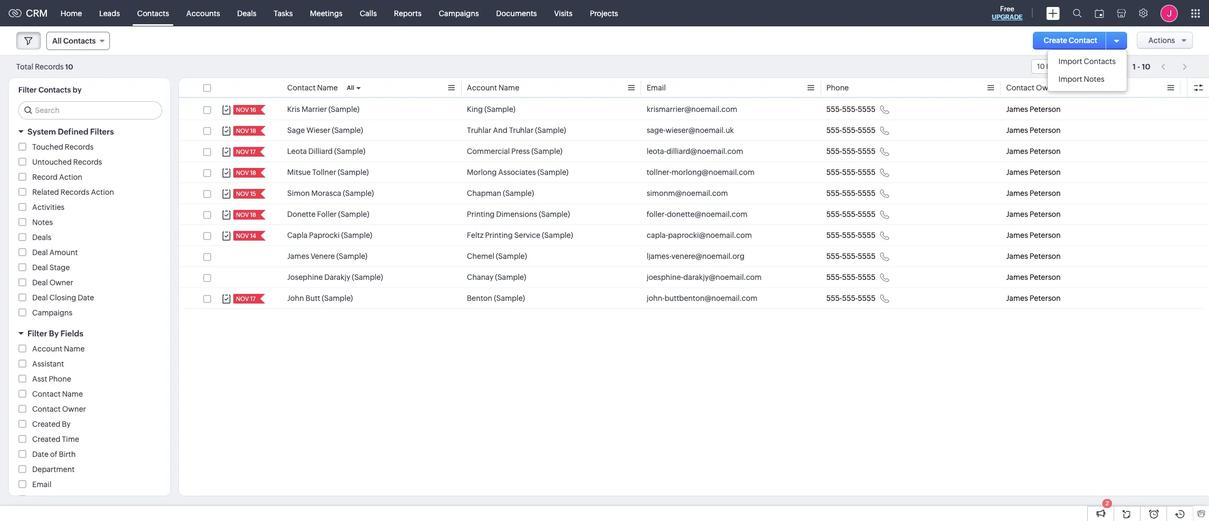 Task type: describe. For each thing, give the bounding box(es) containing it.
paprocki
[[309, 231, 340, 240]]

capla paprocki (sample)
[[287, 231, 373, 240]]

(sample) inside "chanay (sample)" link
[[495, 273, 527, 282]]

dilliard
[[309, 147, 333, 156]]

nov 14
[[236, 233, 256, 239]]

1 horizontal spatial contact name
[[287, 84, 338, 92]]

1 truhlar from the left
[[467, 126, 492, 135]]

import notes
[[1059, 75, 1105, 84]]

touched records
[[32, 143, 94, 152]]

morlong
[[467, 168, 497, 177]]

capla-
[[647, 231, 669, 240]]

wieser@noemail.uk
[[666, 126, 734, 135]]

james venere (sample) link
[[287, 251, 368, 262]]

leads
[[99, 9, 120, 18]]

king
[[467, 105, 483, 114]]

josephine darakjy (sample) link
[[287, 272, 383, 283]]

and
[[493, 126, 508, 135]]

capla-paprocki@noemail.com
[[647, 231, 752, 240]]

ljames-venere@noemail.org link
[[647, 251, 745, 262]]

james peterson for wieser@noemail.uk
[[1007, 126, 1062, 135]]

system
[[27, 127, 56, 136]]

1 horizontal spatial phone
[[827, 84, 850, 92]]

donette
[[287, 210, 316, 219]]

5 555-555-5555 from the top
[[827, 189, 876, 198]]

nov 14 link
[[233, 231, 257, 241]]

peterson for donette@noemail.com
[[1030, 210, 1062, 219]]

nov 18 for mitsue tollner (sample)
[[236, 170, 256, 176]]

nov for leota dilliard (sample)
[[236, 149, 249, 155]]

filters
[[90, 127, 114, 136]]

1 - 10
[[1133, 62, 1151, 71]]

date of birth
[[32, 451, 76, 459]]

krismarrier@noemail.com link
[[647, 104, 738, 115]]

joesphine-darakjy@noemail.com link
[[647, 272, 762, 283]]

all for all contacts
[[52, 37, 62, 45]]

(sample) inside capla paprocki (sample) link
[[341, 231, 373, 240]]

1 vertical spatial email
[[32, 481, 51, 490]]

Search text field
[[19, 102, 162, 119]]

john butt (sample) link
[[287, 293, 353, 304]]

2 vertical spatial email
[[32, 496, 51, 505]]

nov 17 link for leota
[[233, 147, 257, 157]]

5555 for dilliard@noemail.com
[[858, 147, 876, 156]]

0 vertical spatial action
[[59, 173, 82, 182]]

peterson for paprocki@noemail.com
[[1030, 231, 1062, 240]]

asst
[[32, 375, 47, 384]]

defined
[[58, 127, 88, 136]]

total records 10
[[16, 62, 73, 71]]

records for 10
[[1047, 63, 1074, 71]]

activities
[[32, 203, 65, 212]]

2
[[1106, 501, 1110, 507]]

john-buttbenton@noemail.com link
[[647, 293, 758, 304]]

(sample) inside john butt (sample) link
[[322, 294, 353, 303]]

james peterson for paprocki@noemail.com
[[1007, 231, 1062, 240]]

crm link
[[9, 8, 48, 19]]

commercial press (sample) link
[[467, 146, 563, 157]]

foller-
[[647, 210, 667, 219]]

create menu image
[[1047, 7, 1061, 20]]

nov 16 link
[[233, 105, 257, 115]]

james peterson for venere@noemail.org
[[1007, 252, 1062, 261]]

1 555-555-5555 from the top
[[827, 105, 876, 114]]

nov for capla paprocki (sample)
[[236, 233, 249, 239]]

555-555-5555 for darakjy@noemail.com
[[827, 273, 876, 282]]

krismarrier@noemail.com
[[647, 105, 738, 114]]

0 horizontal spatial contact owner
[[32, 405, 86, 414]]

555-555-5555 for paprocki@noemail.com
[[827, 231, 876, 240]]

all contacts
[[52, 37, 96, 45]]

10 for total records 10
[[65, 63, 73, 71]]

filter by fields
[[27, 329, 83, 339]]

calls link
[[351, 0, 386, 26]]

10 Records Per Page field
[[1032, 59, 1118, 74]]

contacts inside contacts link
[[137, 9, 169, 18]]

sage wieser (sample) link
[[287, 125, 363, 136]]

system defined filters
[[27, 127, 114, 136]]

james peterson for morlong@noemail.com
[[1007, 168, 1062, 177]]

tollner-
[[647, 168, 672, 177]]

555-555-5555 for donette@noemail.com
[[827, 210, 876, 219]]

15
[[250, 191, 256, 197]]

All Contacts field
[[46, 32, 110, 50]]

(sample) inside benton (sample) link
[[494, 294, 525, 303]]

0 vertical spatial printing
[[467, 210, 495, 219]]

(sample) inside king (sample) link
[[485, 105, 516, 114]]

marrier
[[302, 105, 327, 114]]

import for import notes
[[1059, 75, 1083, 84]]

name down asst phone
[[62, 390, 83, 399]]

create
[[1044, 36, 1068, 45]]

search element
[[1067, 0, 1089, 26]]

import for import contacts
[[1059, 57, 1083, 66]]

14
[[250, 233, 256, 239]]

created by
[[32, 421, 71, 429]]

nov 18 link for mitsue
[[233, 168, 257, 178]]

assistant
[[32, 360, 64, 369]]

tasks link
[[265, 0, 302, 26]]

wieser
[[307, 126, 331, 135]]

1 vertical spatial campaigns
[[32, 309, 72, 318]]

2 vertical spatial owner
[[62, 405, 86, 414]]

deal for deal closing date
[[32, 294, 48, 302]]

1 vertical spatial owner
[[49, 279, 73, 287]]

tollner-morlong@noemail.com link
[[647, 167, 755, 178]]

james for wieser@noemail.uk
[[1007, 126, 1029, 135]]

john
[[287, 294, 304, 303]]

peterson for venere@noemail.org
[[1030, 252, 1062, 261]]

5555 for buttbenton@noemail.com
[[858, 294, 876, 303]]

18 for mitsue
[[250, 170, 256, 176]]

documents link
[[488, 0, 546, 26]]

(sample) inside simon morasca (sample) link
[[343, 189, 374, 198]]

chemel (sample)
[[467, 252, 527, 261]]

reports link
[[386, 0, 430, 26]]

leads link
[[91, 0, 129, 26]]

(sample) inside mitsue tollner (sample) link
[[338, 168, 369, 177]]

darakjy@noemail.com
[[684, 273, 762, 282]]

truhlar and truhlar (sample) link
[[467, 125, 567, 136]]

actions
[[1149, 36, 1176, 45]]

notes inside import notes link
[[1085, 75, 1105, 84]]

chanay (sample)
[[467, 273, 527, 282]]

nov 18 link for sage
[[233, 126, 257, 136]]

email opt out
[[32, 496, 81, 505]]

meetings link
[[302, 0, 351, 26]]

james for dilliard@noemail.com
[[1007, 147, 1029, 156]]

contact inside create contact button
[[1070, 36, 1098, 45]]

name down fields
[[64, 345, 85, 354]]

(sample) inside the printing dimensions (sample) link
[[539, 210, 570, 219]]

(sample) inside morlong associates (sample) link
[[538, 168, 569, 177]]

1 james peterson from the top
[[1007, 105, 1062, 114]]

visits link
[[546, 0, 582, 26]]

555-555-5555 for morlong@noemail.com
[[827, 168, 876, 177]]

search image
[[1074, 9, 1083, 18]]

james venere (sample)
[[287, 252, 368, 261]]

nov 18 for donette foller (sample)
[[236, 212, 256, 218]]

tasks
[[274, 9, 293, 18]]

1 horizontal spatial account
[[467, 84, 497, 92]]

james peterson for darakjy@noemail.com
[[1007, 273, 1062, 282]]

commercial
[[467, 147, 510, 156]]

(sample) inside donette foller (sample) link
[[338, 210, 370, 219]]

peterson for dilliard@noemail.com
[[1030, 147, 1062, 156]]

paprocki@noemail.com
[[669, 231, 752, 240]]

chapman (sample)
[[467, 189, 534, 198]]

printing inside "link"
[[485, 231, 513, 240]]

(sample) inside the leota dilliard (sample) link
[[334, 147, 366, 156]]

peterson for darakjy@noemail.com
[[1030, 273, 1062, 282]]

5555 for donette@noemail.com
[[858, 210, 876, 219]]

555-555-5555 for venere@noemail.org
[[827, 252, 876, 261]]

leota dilliard (sample)
[[287, 147, 366, 156]]

simonm@noemail.com link
[[647, 188, 729, 199]]

by for created
[[62, 421, 71, 429]]

chapman
[[467, 189, 502, 198]]

filter for filter by fields
[[27, 329, 47, 339]]

mitsue tollner (sample) link
[[287, 167, 369, 178]]

17 for john
[[250, 296, 256, 302]]

leota-dilliard@noemail.com link
[[647, 146, 744, 157]]

sage-wieser@noemail.uk link
[[647, 125, 734, 136]]

james peterson for buttbenton@noemail.com
[[1007, 294, 1062, 303]]

peterson for morlong@noemail.com
[[1030, 168, 1062, 177]]

nov 17 for john butt (sample)
[[236, 296, 256, 302]]

nov 18 link for donette
[[233, 210, 257, 220]]

0 horizontal spatial contact name
[[32, 390, 83, 399]]

morlong@noemail.com
[[672, 168, 755, 177]]

foller-donette@noemail.com
[[647, 210, 748, 219]]

0 horizontal spatial deals
[[32, 233, 51, 242]]

contacts for import contacts
[[1085, 57, 1117, 66]]

contacts for all contacts
[[63, 37, 96, 45]]

printing dimensions (sample)
[[467, 210, 570, 219]]

sage-
[[647, 126, 666, 135]]

sage-wieser@noemail.uk
[[647, 126, 734, 135]]



Task type: vqa. For each thing, say whether or not it's contained in the screenshot.
fourth Peterson from the bottom of the "row group" containing Kris Marrier (Sample)
yes



Task type: locate. For each thing, give the bounding box(es) containing it.
nov for simon morasca (sample)
[[236, 191, 249, 197]]

2 import from the top
[[1059, 75, 1083, 84]]

1 vertical spatial notes
[[32, 218, 53, 227]]

ljames-venere@noemail.org
[[647, 252, 745, 261]]

navigation
[[1157, 59, 1194, 74]]

printing
[[467, 210, 495, 219], [485, 231, 513, 240]]

8 555-555-5555 from the top
[[827, 252, 876, 261]]

2 peterson from the top
[[1030, 126, 1062, 135]]

2 james peterson from the top
[[1007, 126, 1062, 135]]

0 vertical spatial 17
[[250, 149, 256, 155]]

truhlar
[[467, 126, 492, 135], [509, 126, 534, 135]]

1 vertical spatial nov 18
[[236, 170, 256, 176]]

filter contacts by
[[18, 86, 82, 94]]

18 for sage
[[250, 128, 256, 134]]

2 vertical spatial nov 18 link
[[233, 210, 257, 220]]

records for total
[[35, 62, 64, 71]]

8 5555 from the top
[[858, 252, 876, 261]]

deals
[[237, 9, 257, 18], [32, 233, 51, 242]]

6 5555 from the top
[[858, 210, 876, 219]]

nov
[[236, 107, 249, 113], [236, 128, 249, 134], [236, 149, 249, 155], [236, 170, 249, 176], [236, 191, 249, 197], [236, 212, 249, 218], [236, 233, 249, 239], [236, 296, 249, 302]]

1 nov 18 from the top
[[236, 128, 256, 134]]

import notes link
[[1049, 71, 1127, 88]]

(sample) right dilliard
[[334, 147, 366, 156]]

3 5555 from the top
[[858, 147, 876, 156]]

2 horizontal spatial 10
[[1143, 62, 1151, 71]]

1 peterson from the top
[[1030, 105, 1062, 114]]

nov for mitsue tollner (sample)
[[236, 170, 249, 176]]

row group containing kris marrier (sample)
[[179, 99, 1210, 310]]

deals up "deal amount"
[[32, 233, 51, 242]]

0 vertical spatial 18
[[250, 128, 256, 134]]

0 vertical spatial owner
[[1037, 84, 1061, 92]]

(sample)
[[329, 105, 360, 114], [485, 105, 516, 114], [332, 126, 363, 135], [535, 126, 567, 135], [334, 147, 366, 156], [532, 147, 563, 156], [338, 168, 369, 177], [538, 168, 569, 177], [343, 189, 374, 198], [503, 189, 534, 198], [338, 210, 370, 219], [539, 210, 570, 219], [341, 231, 373, 240], [542, 231, 573, 240], [337, 252, 368, 261], [496, 252, 527, 261], [352, 273, 383, 282], [495, 273, 527, 282], [322, 294, 353, 303], [494, 294, 525, 303]]

email up the krismarrier@noemail.com link
[[647, 84, 666, 92]]

2 nov 17 link from the top
[[233, 294, 257, 304]]

(sample) inside truhlar and truhlar (sample) link
[[535, 126, 567, 135]]

time
[[62, 436, 79, 444]]

action down "untouched records"
[[91, 188, 114, 197]]

8 nov from the top
[[236, 296, 249, 302]]

1 deal from the top
[[32, 249, 48, 257]]

0 vertical spatial deals
[[237, 9, 257, 18]]

10 right -
[[1143, 62, 1151, 71]]

(sample) inside josephine darakjy (sample) link
[[352, 273, 383, 282]]

(sample) right foller
[[338, 210, 370, 219]]

0 horizontal spatial truhlar
[[467, 126, 492, 135]]

1 horizontal spatial notes
[[1085, 75, 1105, 84]]

nov 17 link left the john
[[233, 294, 257, 304]]

18 for donette
[[250, 212, 256, 218]]

calls
[[360, 9, 377, 18]]

untouched records
[[32, 158, 102, 167]]

contact name up marrier
[[287, 84, 338, 92]]

create contact button
[[1034, 32, 1109, 50]]

0 horizontal spatial by
[[49, 329, 59, 339]]

action up related records action
[[59, 173, 82, 182]]

0 vertical spatial account
[[467, 84, 497, 92]]

by up time on the bottom
[[62, 421, 71, 429]]

mitsue tollner (sample)
[[287, 168, 369, 177]]

email left opt
[[32, 496, 51, 505]]

name up king (sample) link at the top
[[499, 84, 520, 92]]

1 import from the top
[[1059, 57, 1083, 66]]

2 nov 18 from the top
[[236, 170, 256, 176]]

10 5555 from the top
[[858, 294, 876, 303]]

1 horizontal spatial contact owner
[[1007, 84, 1061, 92]]

(sample) right morasca
[[343, 189, 374, 198]]

1 vertical spatial by
[[62, 421, 71, 429]]

closing
[[49, 294, 76, 302]]

1 vertical spatial all
[[347, 85, 354, 91]]

notes down activities
[[32, 218, 53, 227]]

10 inside field
[[1038, 63, 1046, 71]]

1 17 from the top
[[250, 149, 256, 155]]

1 vertical spatial nov 17 link
[[233, 294, 257, 304]]

date left of
[[32, 451, 49, 459]]

1 horizontal spatial truhlar
[[509, 126, 534, 135]]

7 james peterson from the top
[[1007, 231, 1062, 240]]

0 vertical spatial account name
[[467, 84, 520, 92]]

nov 17 link up nov 15 link
[[233, 147, 257, 157]]

truhlar up press
[[509, 126, 534, 135]]

5555 for darakjy@noemail.com
[[858, 273, 876, 282]]

(sample) right associates
[[538, 168, 569, 177]]

filter up assistant
[[27, 329, 47, 339]]

nov 18 link up the nov 14 link
[[233, 210, 257, 220]]

capla
[[287, 231, 308, 240]]

(sample) right darakjy
[[352, 273, 383, 282]]

james peterson for dilliard@noemail.com
[[1007, 147, 1062, 156]]

created time
[[32, 436, 79, 444]]

(sample) right press
[[532, 147, 563, 156]]

calendar image
[[1096, 9, 1105, 18]]

0 horizontal spatial account
[[32, 345, 62, 354]]

related
[[32, 188, 59, 197]]

nov 17 for leota dilliard (sample)
[[236, 149, 256, 155]]

(sample) up the printing dimensions (sample) link
[[503, 189, 534, 198]]

owner up closing
[[49, 279, 73, 287]]

all inside 'field'
[[52, 37, 62, 45]]

4 nov from the top
[[236, 170, 249, 176]]

notes
[[1085, 75, 1105, 84], [32, 218, 53, 227]]

account
[[467, 84, 497, 92], [32, 345, 62, 354]]

2 created from the top
[[32, 436, 60, 444]]

10 down the create
[[1038, 63, 1046, 71]]

home
[[61, 9, 82, 18]]

nov 18 link down "nov 16" link
[[233, 126, 257, 136]]

2 vertical spatial nov 18
[[236, 212, 256, 218]]

dimensions
[[496, 210, 538, 219]]

8 james peterson from the top
[[1007, 252, 1062, 261]]

john-
[[647, 294, 665, 303]]

(sample) inside commercial press (sample) link
[[532, 147, 563, 156]]

simon
[[287, 189, 310, 198]]

7 peterson from the top
[[1030, 231, 1062, 240]]

2 5555 from the top
[[858, 126, 876, 135]]

nov for john butt (sample)
[[236, 296, 249, 302]]

0 vertical spatial notes
[[1085, 75, 1105, 84]]

import contacts link
[[1049, 53, 1127, 71]]

2 vertical spatial 18
[[250, 212, 256, 218]]

0 horizontal spatial notes
[[32, 218, 53, 227]]

sage
[[287, 126, 305, 135]]

foller-donette@noemail.com link
[[647, 209, 748, 220]]

date right closing
[[78, 294, 94, 302]]

0 vertical spatial contact owner
[[1007, 84, 1061, 92]]

1 horizontal spatial deals
[[237, 9, 257, 18]]

filter for filter contacts by
[[18, 86, 37, 94]]

benton
[[467, 294, 493, 303]]

contact name down asst phone
[[32, 390, 83, 399]]

created up created time
[[32, 421, 60, 429]]

leota
[[287, 147, 307, 156]]

import contacts
[[1059, 57, 1117, 66]]

nov 17 link for john
[[233, 294, 257, 304]]

1 nov from the top
[[236, 107, 249, 113]]

(sample) inside chapman (sample) link
[[503, 189, 534, 198]]

18 up "14"
[[250, 212, 256, 218]]

2 nov 18 link from the top
[[233, 168, 257, 178]]

simon morasca (sample) link
[[287, 188, 374, 199]]

1 vertical spatial 17
[[250, 296, 256, 302]]

joesphine-darakjy@noemail.com
[[647, 273, 762, 282]]

king (sample)
[[467, 105, 516, 114]]

nov for donette foller (sample)
[[236, 212, 249, 218]]

name up the kris marrier (sample) on the top
[[317, 84, 338, 92]]

1 horizontal spatial date
[[78, 294, 94, 302]]

1
[[1133, 62, 1137, 71]]

morlong associates (sample)
[[467, 168, 569, 177]]

campaigns down closing
[[32, 309, 72, 318]]

(sample) inside "kris marrier (sample)" link
[[329, 105, 360, 114]]

john butt (sample)
[[287, 294, 353, 303]]

9 peterson from the top
[[1030, 273, 1062, 282]]

nov 18 down nov 16
[[236, 128, 256, 134]]

records for untouched
[[73, 158, 102, 167]]

10 inside total records 10
[[65, 63, 73, 71]]

(sample) down chanay (sample)
[[494, 294, 525, 303]]

0 vertical spatial phone
[[827, 84, 850, 92]]

account up king at left top
[[467, 84, 497, 92]]

7 555-555-5555 from the top
[[827, 231, 876, 240]]

1 nov 17 from the top
[[236, 149, 256, 155]]

deal down deal owner
[[32, 294, 48, 302]]

1 vertical spatial created
[[32, 436, 60, 444]]

10 peterson from the top
[[1030, 294, 1062, 303]]

0 vertical spatial nov 17 link
[[233, 147, 257, 157]]

1 horizontal spatial 10
[[1038, 63, 1046, 71]]

0 vertical spatial nov 17
[[236, 149, 256, 155]]

1 vertical spatial account name
[[32, 345, 85, 354]]

phone
[[827, 84, 850, 92], [49, 375, 71, 384]]

james for donette@noemail.com
[[1007, 210, 1029, 219]]

(sample) up darakjy
[[337, 252, 368, 261]]

james for buttbenton@noemail.com
[[1007, 294, 1029, 303]]

deals left tasks link on the left top of page
[[237, 9, 257, 18]]

contact owner up created by at bottom left
[[32, 405, 86, 414]]

1 vertical spatial nov 18 link
[[233, 168, 257, 178]]

3 555-555-5555 from the top
[[827, 147, 876, 156]]

4 peterson from the top
[[1030, 168, 1062, 177]]

(sample) down 'feltz printing service (sample)'
[[496, 252, 527, 261]]

deal for deal owner
[[32, 279, 48, 287]]

james for paprocki@noemail.com
[[1007, 231, 1029, 240]]

0 vertical spatial nov 18
[[236, 128, 256, 134]]

filter down total
[[18, 86, 37, 94]]

6 peterson from the top
[[1030, 210, 1062, 219]]

(sample) right tollner
[[338, 168, 369, 177]]

joesphine-
[[647, 273, 684, 282]]

josephine darakjy (sample)
[[287, 273, 383, 282]]

nov 17 left the john
[[236, 296, 256, 302]]

by for filter
[[49, 329, 59, 339]]

fields
[[61, 329, 83, 339]]

4 james peterson from the top
[[1007, 168, 1062, 177]]

4 5555 from the top
[[858, 168, 876, 177]]

nov 18 up nov 15
[[236, 170, 256, 176]]

profile image
[[1161, 5, 1179, 22]]

records left per
[[1047, 63, 1074, 71]]

james peterson for donette@noemail.com
[[1007, 210, 1062, 219]]

james for darakjy@noemail.com
[[1007, 273, 1029, 282]]

10 james peterson from the top
[[1007, 294, 1062, 303]]

1 vertical spatial contact name
[[32, 390, 83, 399]]

1 vertical spatial filter
[[27, 329, 47, 339]]

2 17 from the top
[[250, 296, 256, 302]]

venere@noemail.org
[[672, 252, 745, 261]]

16
[[250, 107, 256, 113]]

1 horizontal spatial all
[[347, 85, 354, 91]]

filter by fields button
[[9, 325, 170, 343]]

1 vertical spatial nov 17
[[236, 296, 256, 302]]

1 nov 17 link from the top
[[233, 147, 257, 157]]

import inside 'link'
[[1059, 57, 1083, 66]]

555-555-5555 for dilliard@noemail.com
[[827, 147, 876, 156]]

4 deal from the top
[[32, 294, 48, 302]]

nov 18 up nov 14
[[236, 212, 256, 218]]

kris marrier (sample)
[[287, 105, 360, 114]]

6 555-555-5555 from the top
[[827, 210, 876, 219]]

1 vertical spatial printing
[[485, 231, 513, 240]]

2 truhlar from the left
[[509, 126, 534, 135]]

free
[[1001, 5, 1015, 13]]

created down created by at bottom left
[[32, 436, 60, 444]]

donette@noemail.com
[[667, 210, 748, 219]]

0 vertical spatial by
[[49, 329, 59, 339]]

date
[[78, 294, 94, 302], [32, 451, 49, 459]]

5 5555 from the top
[[858, 189, 876, 198]]

555-555-5555 for buttbenton@noemail.com
[[827, 294, 876, 303]]

(sample) right paprocki
[[341, 231, 373, 240]]

deal down the deal stage at bottom
[[32, 279, 48, 287]]

josephine
[[287, 273, 323, 282]]

nov for sage wieser (sample)
[[236, 128, 249, 134]]

9 5555 from the top
[[858, 273, 876, 282]]

(sample) inside feltz printing service (sample) "link"
[[542, 231, 573, 240]]

email down department
[[32, 481, 51, 490]]

birth
[[59, 451, 76, 459]]

8 peterson from the top
[[1030, 252, 1062, 261]]

commercial press (sample)
[[467, 147, 563, 156]]

profile element
[[1155, 0, 1185, 26]]

3 nov from the top
[[236, 149, 249, 155]]

deal for deal stage
[[32, 264, 48, 272]]

10
[[1143, 62, 1151, 71], [1038, 63, 1046, 71], [65, 63, 73, 71]]

(sample) right 'wieser' at top left
[[332, 126, 363, 135]]

nov 15 link
[[233, 189, 257, 199]]

deal up the deal stage at bottom
[[32, 249, 48, 257]]

0 horizontal spatial all
[[52, 37, 62, 45]]

documents
[[497, 9, 537, 18]]

system defined filters button
[[9, 122, 170, 141]]

0 horizontal spatial campaigns
[[32, 309, 72, 318]]

records down touched records
[[73, 158, 102, 167]]

17 for leota
[[250, 149, 256, 155]]

0 horizontal spatial 10
[[65, 63, 73, 71]]

0 vertical spatial date
[[78, 294, 94, 302]]

2 18 from the top
[[250, 170, 256, 176]]

contact owner down 10 records per page
[[1007, 84, 1061, 92]]

ljames-
[[647, 252, 672, 261]]

1 nov 18 link from the top
[[233, 126, 257, 136]]

10 up by
[[65, 63, 73, 71]]

1 vertical spatial import
[[1059, 75, 1083, 84]]

1 5555 from the top
[[858, 105, 876, 114]]

5555 for venere@noemail.org
[[858, 252, 876, 261]]

(sample) up "sage wieser (sample)" link
[[329, 105, 360, 114]]

tollner-morlong@noemail.com
[[647, 168, 755, 177]]

row group
[[179, 99, 1210, 310]]

records down defined
[[65, 143, 94, 152]]

filter inside dropdown button
[[27, 329, 47, 339]]

records for related
[[61, 188, 89, 197]]

peterson for wieser@noemail.uk
[[1030, 126, 1062, 135]]

1 vertical spatial deals
[[32, 233, 51, 242]]

action
[[59, 173, 82, 182], [91, 188, 114, 197]]

press
[[512, 147, 530, 156]]

1 vertical spatial date
[[32, 451, 49, 459]]

home link
[[52, 0, 91, 26]]

5 peterson from the top
[[1030, 189, 1062, 198]]

nov 18 link up nov 15 link
[[233, 168, 257, 178]]

accounts
[[186, 9, 220, 18]]

contacts left by
[[38, 86, 71, 94]]

records down record action
[[61, 188, 89, 197]]

(sample) inside james venere (sample) link
[[337, 252, 368, 261]]

0 vertical spatial nov 18 link
[[233, 126, 257, 136]]

1 created from the top
[[32, 421, 60, 429]]

capla paprocki (sample) link
[[287, 230, 373, 241]]

contacts down home
[[63, 37, 96, 45]]

created for created time
[[32, 436, 60, 444]]

all up the kris marrier (sample) on the top
[[347, 85, 354, 91]]

leota-
[[647, 147, 667, 156]]

(sample) up commercial press (sample)
[[535, 126, 567, 135]]

7 nov from the top
[[236, 233, 249, 239]]

printing down chapman
[[467, 210, 495, 219]]

5 james peterson from the top
[[1007, 189, 1062, 198]]

james
[[1007, 105, 1029, 114], [1007, 126, 1029, 135], [1007, 147, 1029, 156], [1007, 168, 1029, 177], [1007, 189, 1029, 198], [1007, 210, 1029, 219], [1007, 231, 1029, 240], [287, 252, 309, 261], [1007, 252, 1029, 261], [1007, 273, 1029, 282], [1007, 294, 1029, 303]]

3 deal from the top
[[32, 279, 48, 287]]

account up assistant
[[32, 345, 62, 354]]

create menu element
[[1041, 0, 1067, 26]]

notes down page
[[1085, 75, 1105, 84]]

0 horizontal spatial date
[[32, 451, 49, 459]]

contacts for filter contacts by
[[38, 86, 71, 94]]

deal
[[32, 249, 48, 257], [32, 264, 48, 272], [32, 279, 48, 287], [32, 294, 48, 302]]

records up filter contacts by
[[35, 62, 64, 71]]

projects
[[590, 9, 619, 18]]

related records action
[[32, 188, 114, 197]]

nov 17 up nov 15
[[236, 149, 256, 155]]

0 horizontal spatial action
[[59, 173, 82, 182]]

2 555-555-5555 from the top
[[827, 126, 876, 135]]

0 horizontal spatial phone
[[49, 375, 71, 384]]

peterson for buttbenton@noemail.com
[[1030, 294, 1062, 303]]

feltz
[[467, 231, 484, 240]]

deal for deal amount
[[32, 249, 48, 257]]

9 555-555-5555 from the top
[[827, 273, 876, 282]]

10 for 1 - 10
[[1143, 62, 1151, 71]]

import
[[1059, 57, 1083, 66], [1059, 75, 1083, 84]]

6 james peterson from the top
[[1007, 210, 1062, 219]]

contacts inside all contacts 'field'
[[63, 37, 96, 45]]

john-buttbenton@noemail.com
[[647, 294, 758, 303]]

10 555-555-5555 from the top
[[827, 294, 876, 303]]

0 vertical spatial all
[[52, 37, 62, 45]]

0 vertical spatial contact name
[[287, 84, 338, 92]]

james for morlong@noemail.com
[[1007, 168, 1029, 177]]

nov 18 for sage wieser (sample)
[[236, 128, 256, 134]]

nov for kris marrier (sample)
[[236, 107, 249, 113]]

18 up 15
[[250, 170, 256, 176]]

1 vertical spatial 18
[[250, 170, 256, 176]]

3 nov 18 from the top
[[236, 212, 256, 218]]

1 vertical spatial action
[[91, 188, 114, 197]]

truhlar left and
[[467, 126, 492, 135]]

1 horizontal spatial action
[[91, 188, 114, 197]]

2 deal from the top
[[32, 264, 48, 272]]

0 vertical spatial email
[[647, 84, 666, 92]]

owner up created by at bottom left
[[62, 405, 86, 414]]

555-555-5555 for wieser@noemail.uk
[[827, 126, 876, 135]]

2 nov from the top
[[236, 128, 249, 134]]

0 vertical spatial import
[[1059, 57, 1083, 66]]

created for created by
[[32, 421, 60, 429]]

record
[[32, 173, 58, 182]]

2 nov 17 from the top
[[236, 296, 256, 302]]

darakjy
[[325, 273, 351, 282]]

4 555-555-5555 from the top
[[827, 168, 876, 177]]

contact name
[[287, 84, 338, 92], [32, 390, 83, 399]]

all up total records 10
[[52, 37, 62, 45]]

feltz printing service (sample)
[[467, 231, 573, 240]]

1 horizontal spatial campaigns
[[439, 9, 479, 18]]

(sample) inside "sage wieser (sample)" link
[[332, 126, 363, 135]]

3 18 from the top
[[250, 212, 256, 218]]

contact
[[1070, 36, 1098, 45], [287, 84, 316, 92], [1007, 84, 1035, 92], [32, 390, 61, 399], [32, 405, 61, 414]]

contacts inside import contacts 'link'
[[1085, 57, 1117, 66]]

deal left stage
[[32, 264, 48, 272]]

amount
[[49, 249, 78, 257]]

18 down the 16
[[250, 128, 256, 134]]

upgrade
[[993, 13, 1023, 21]]

6 nov from the top
[[236, 212, 249, 218]]

(sample) right service
[[542, 231, 573, 240]]

3 peterson from the top
[[1030, 147, 1062, 156]]

17 left the john
[[250, 296, 256, 302]]

17 up 15
[[250, 149, 256, 155]]

email
[[647, 84, 666, 92], [32, 481, 51, 490], [32, 496, 51, 505]]

contacts right 'leads' link
[[137, 9, 169, 18]]

1 18 from the top
[[250, 128, 256, 134]]

5555 for wieser@noemail.uk
[[858, 126, 876, 135]]

3 james peterson from the top
[[1007, 147, 1062, 156]]

(sample) down chemel (sample) link
[[495, 273, 527, 282]]

opt
[[53, 496, 67, 505]]

(sample) down darakjy
[[322, 294, 353, 303]]

james for venere@noemail.org
[[1007, 252, 1029, 261]]

records inside field
[[1047, 63, 1074, 71]]

contacts
[[137, 9, 169, 18], [63, 37, 96, 45], [1085, 57, 1117, 66], [38, 86, 71, 94]]

0 vertical spatial created
[[32, 421, 60, 429]]

(sample) inside chemel (sample) link
[[496, 252, 527, 261]]

peterson
[[1030, 105, 1062, 114], [1030, 126, 1062, 135], [1030, 147, 1062, 156], [1030, 168, 1062, 177], [1030, 189, 1062, 198], [1030, 210, 1062, 219], [1030, 231, 1062, 240], [1030, 252, 1062, 261], [1030, 273, 1062, 282], [1030, 294, 1062, 303]]

5555 for morlong@noemail.com
[[858, 168, 876, 177]]

1 horizontal spatial account name
[[467, 84, 520, 92]]

0 horizontal spatial account name
[[32, 345, 85, 354]]

records for touched
[[65, 143, 94, 152]]

contacts up import notes link
[[1085, 57, 1117, 66]]

1 vertical spatial account
[[32, 345, 62, 354]]

(sample) up service
[[539, 210, 570, 219]]

9 james peterson from the top
[[1007, 273, 1062, 282]]

by inside dropdown button
[[49, 329, 59, 339]]

campaigns right reports
[[439, 9, 479, 18]]

0 vertical spatial filter
[[18, 86, 37, 94]]

owner down 10 records per page
[[1037, 84, 1061, 92]]

5555 for paprocki@noemail.com
[[858, 231, 876, 240]]

1 horizontal spatial by
[[62, 421, 71, 429]]

7 5555 from the top
[[858, 231, 876, 240]]

printing up chemel (sample)
[[485, 231, 513, 240]]

1 vertical spatial contact owner
[[32, 405, 86, 414]]

0 vertical spatial campaigns
[[439, 9, 479, 18]]

5 nov from the top
[[236, 191, 249, 197]]

truhlar and truhlar (sample)
[[467, 126, 567, 135]]

account name down the filter by fields
[[32, 345, 85, 354]]

by left fields
[[49, 329, 59, 339]]

1 vertical spatial phone
[[49, 375, 71, 384]]

venere
[[311, 252, 335, 261]]

(sample) up and
[[485, 105, 516, 114]]

page
[[1087, 63, 1104, 71]]

account name up king (sample) link at the top
[[467, 84, 520, 92]]

3 nov 18 link from the top
[[233, 210, 257, 220]]

all for all
[[347, 85, 354, 91]]



